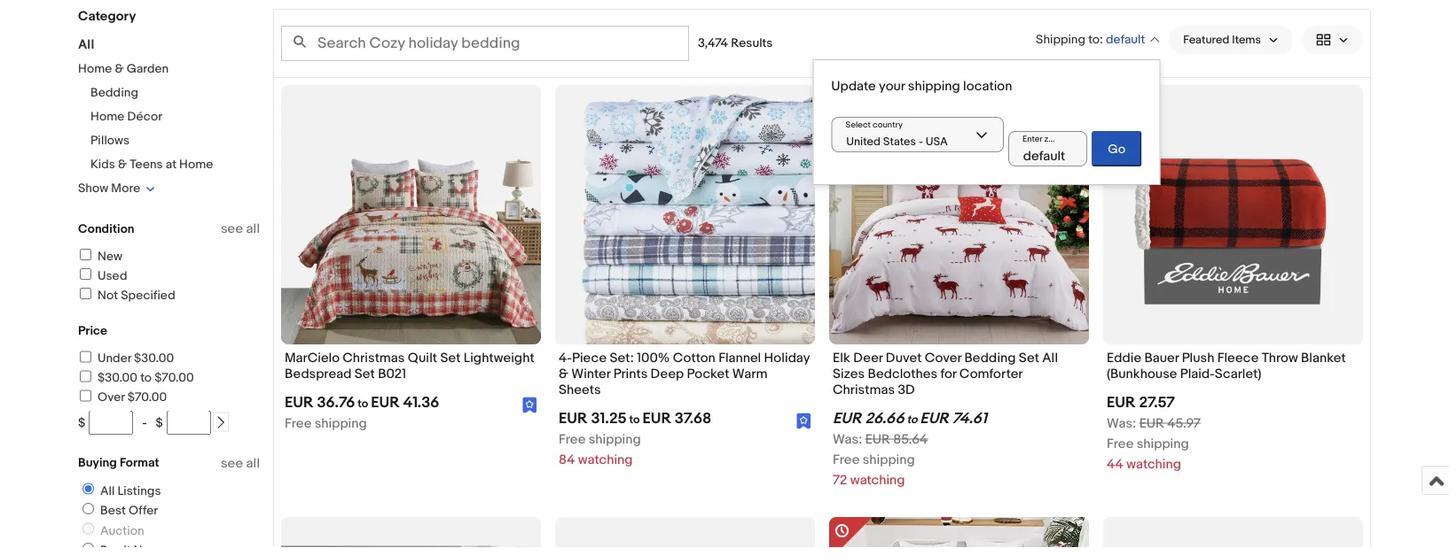 Task type: locate. For each thing, give the bounding box(es) containing it.
0 vertical spatial see
[[221, 221, 243, 237]]

elk deer duvet cover bedding set all sizes bedclothes for comforter christmas 3d link
[[833, 350, 1085, 403]]

home right at
[[179, 157, 213, 172]]

eur down '(bunkhouse'
[[1107, 394, 1136, 412]]

see for buying format
[[221, 456, 243, 472]]

watching
[[578, 452, 633, 468], [1126, 457, 1181, 473], [850, 473, 905, 489]]

all listings
[[100, 484, 161, 499]]

1 see all button from the top
[[221, 221, 260, 237]]

3,474
[[698, 36, 728, 51]]

garden
[[127, 62, 169, 77]]

$
[[78, 416, 85, 431], [156, 416, 163, 431]]

christmas
[[343, 350, 405, 366], [833, 383, 895, 399]]

1 vertical spatial all
[[246, 456, 260, 472]]

1500 thread count 4 piece bed sheet set - perfect christmas gift image
[[281, 547, 541, 549]]

All Listings radio
[[82, 484, 94, 495]]

45.97
[[1167, 416, 1201, 432]]

condition
[[78, 222, 134, 237]]

1 vertical spatial christmas
[[833, 383, 895, 399]]

Not Specified checkbox
[[80, 288, 91, 300]]

shipping right your
[[908, 78, 960, 94]]

eur down 26.66
[[865, 432, 890, 448]]

None text field
[[831, 117, 1004, 153]]

to
[[140, 371, 152, 386], [358, 397, 368, 411], [629, 413, 640, 427], [907, 413, 917, 427]]

format
[[120, 456, 159, 471]]

1 see from the top
[[221, 221, 243, 237]]

bedclothes
[[868, 366, 937, 382]]

lightweight
[[464, 350, 535, 366]]

eur down the "27.57"
[[1139, 416, 1164, 432]]

$ down 'over $70.00' checkbox on the bottom of the page
[[78, 416, 85, 431]]

1 vertical spatial all
[[1042, 350, 1058, 366]]

bedspread
[[285, 366, 351, 382]]

2 horizontal spatial watching
[[1126, 457, 1181, 473]]

shipping
[[908, 78, 960, 94], [315, 416, 367, 432], [589, 432, 641, 448], [1137, 436, 1189, 452], [863, 452, 915, 468]]

Over $70.00 checkbox
[[80, 391, 91, 402]]

to inside eur 31.25 to eur 37.68
[[629, 413, 640, 427]]

pillows
[[90, 133, 130, 149]]

was: up 44 on the right of the page
[[1107, 416, 1136, 432]]

eur up 85.64
[[920, 410, 949, 428]]

1 horizontal spatial all
[[100, 484, 115, 499]]

under $30.00
[[98, 352, 174, 367]]

décor
[[127, 110, 162, 125]]

eur
[[285, 394, 314, 412], [371, 394, 400, 412], [1107, 394, 1136, 412], [559, 410, 588, 428], [642, 410, 671, 428], [833, 410, 862, 428], [920, 410, 949, 428], [1139, 416, 1164, 432], [865, 432, 890, 448]]

1 see all from the top
[[221, 221, 260, 237]]

christmas inside elk deer duvet cover bedding set all sizes bedclothes for comforter christmas 3d
[[833, 383, 895, 399]]

0 vertical spatial christmas
[[343, 350, 405, 366]]

home up pillows
[[90, 110, 124, 125]]

marcielo christmas quilt set lightweight bedspread set b021 image
[[281, 85, 541, 345]]

blanket
[[1301, 350, 1346, 366]]

[object undefined] image
[[523, 397, 537, 414], [797, 413, 811, 430], [797, 414, 811, 430]]

shipping inside the free shipping 84 watching
[[589, 432, 641, 448]]

[object undefined] image for 41.36
[[523, 397, 537, 414]]

home & garden link
[[78, 62, 169, 77]]

&
[[115, 62, 124, 77], [118, 157, 127, 172], [559, 366, 568, 382]]

2 vertical spatial home
[[179, 157, 213, 172]]

kids & teens at home link
[[90, 157, 213, 172]]

2 all from the top
[[246, 456, 260, 472]]

marcielo christmas quilt set lightweight bedspread set b021 link
[[285, 350, 537, 387]]

marcielo christmas quilt set lightweight bedspread set b021
[[285, 350, 535, 382]]

2 see all from the top
[[221, 456, 260, 472]]

all for buying format
[[246, 456, 260, 472]]

0 vertical spatial all
[[78, 37, 94, 53]]

teens
[[130, 157, 163, 172]]

0 vertical spatial all
[[246, 221, 260, 237]]

all for condition
[[246, 221, 260, 237]]

all left eddie
[[1042, 350, 1058, 366]]

b021
[[378, 366, 406, 382]]

shipping down 31.25
[[589, 432, 641, 448]]

all for all listings
[[100, 484, 115, 499]]

sheets
[[559, 383, 601, 399]]

72
[[833, 473, 847, 489]]

all inside elk deer duvet cover bedding set all sizes bedclothes for comforter christmas 3d
[[1042, 350, 1058, 366]]

offer
[[129, 504, 158, 519]]

set left b021
[[354, 366, 375, 382]]

bedding down home & garden link
[[90, 86, 138, 101]]

specified
[[121, 288, 175, 303]]

1 horizontal spatial watching
[[850, 473, 905, 489]]

2 vertical spatial all
[[100, 484, 115, 499]]

None text field
[[1008, 131, 1087, 167]]

warm
[[732, 366, 768, 382]]

74.61
[[952, 410, 987, 428]]

2 horizontal spatial set
[[1019, 350, 1039, 366]]

elk deer duvet cover bedding set all sizes bedclothes for comforter christmas 3d image
[[829, 85, 1089, 345]]

christmas down sizes
[[833, 383, 895, 399]]

1 vertical spatial see all
[[221, 456, 260, 472]]

2 vertical spatial &
[[559, 366, 568, 382]]

over $70.00
[[98, 391, 167, 406]]

0 vertical spatial see all
[[221, 221, 260, 237]]

None submit
[[1092, 131, 1142, 167]]

show more button
[[78, 181, 155, 196]]

1 $ from the left
[[78, 416, 85, 431]]

to up 85.64
[[907, 413, 917, 427]]

was: inside eur 26.66 to eur 74.61 was: eur 85.64 free shipping 72 watching
[[833, 432, 862, 448]]

set up comforter
[[1019, 350, 1039, 366]]

1 horizontal spatial was:
[[1107, 416, 1136, 432]]

1 vertical spatial see
[[221, 456, 243, 472]]

1 vertical spatial $30.00
[[98, 371, 137, 386]]

1 horizontal spatial bedding
[[964, 350, 1016, 366]]

0 horizontal spatial was:
[[833, 432, 862, 448]]

Best Offer radio
[[82, 504, 94, 515]]

new
[[98, 249, 122, 264]]

0 vertical spatial see all button
[[221, 221, 260, 237]]

2 $ from the left
[[156, 416, 163, 431]]

$ for maximum value text field
[[156, 416, 163, 431]]

$30.00 down under
[[98, 371, 137, 386]]

watching right 44 on the right of the page
[[1126, 457, 1181, 473]]

was:
[[1107, 416, 1136, 432], [833, 432, 862, 448]]

0 vertical spatial was:
[[1107, 416, 1136, 432]]

free
[[285, 416, 312, 432], [559, 432, 586, 448], [1107, 436, 1134, 452], [833, 452, 860, 468]]

buying format
[[78, 456, 159, 471]]

shipping inside eur 27.57 was: eur 45.97 free shipping 44 watching
[[1137, 436, 1189, 452]]

2 see from the top
[[221, 456, 243, 472]]

under
[[98, 352, 131, 367]]

not specified
[[98, 288, 175, 303]]

throw
[[1262, 350, 1298, 366]]

shipping down 45.97
[[1137, 436, 1189, 452]]

best offer link
[[75, 504, 161, 519]]

0 horizontal spatial watching
[[578, 452, 633, 468]]

eddie bauer 50" x 70" throw (red-mountain plaid) image
[[1103, 518, 1363, 549]]

eur down b021
[[371, 394, 400, 412]]

all right all listings option
[[100, 484, 115, 499]]

44
[[1107, 457, 1123, 473]]

$30.00
[[134, 352, 174, 367], [98, 371, 137, 386]]

Auction radio
[[82, 524, 94, 535]]

see all button
[[221, 221, 260, 237], [221, 456, 260, 472]]

free down bedspread on the left of page
[[285, 416, 312, 432]]

4-
[[559, 350, 572, 366]]

to right the 36.76
[[358, 397, 368, 411]]

0 horizontal spatial $
[[78, 416, 85, 431]]

& up bedding link
[[115, 62, 124, 77]]

& inside 4-piece set: 100% cotton flannel holiday & winter prints deep pocket warm sheets
[[559, 366, 568, 382]]

$70.00 down $30.00 to $70.00
[[127, 391, 167, 406]]

to inside eur 26.66 to eur 74.61 was: eur 85.64 free shipping 72 watching
[[907, 413, 917, 427]]

watching inside eur 27.57 was: eur 45.97 free shipping 44 watching
[[1126, 457, 1181, 473]]

free up 44 on the right of the page
[[1107, 436, 1134, 452]]

elk
[[833, 350, 850, 366]]

[object undefined] image for 37.68
[[797, 413, 811, 430]]

duvet
[[886, 350, 922, 366]]

$30.00 to $70.00
[[98, 371, 194, 386]]

2 see all button from the top
[[221, 456, 260, 472]]

to down the under $30.00
[[140, 371, 152, 386]]

shipping down 85.64
[[863, 452, 915, 468]]

0 horizontal spatial christmas
[[343, 350, 405, 366]]

deep
[[651, 366, 684, 382]]

0 horizontal spatial bedding
[[90, 86, 138, 101]]

used
[[98, 269, 127, 284]]

free up the 84
[[559, 432, 586, 448]]

free inside eur 27.57 was: eur 45.97 free shipping 44 watching
[[1107, 436, 1134, 452]]

home
[[78, 62, 112, 77], [90, 110, 124, 125], [179, 157, 213, 172]]

2 horizontal spatial all
[[1042, 350, 1058, 366]]

$30.00 up $30.00 to $70.00
[[134, 352, 174, 367]]

was: up "72"
[[833, 432, 862, 448]]

best offer
[[100, 504, 158, 519]]

eur up free shipping
[[285, 394, 314, 412]]

to right 31.25
[[629, 413, 640, 427]]

41.36
[[403, 394, 439, 412]]

& down 4-
[[559, 366, 568, 382]]

watching right the 84
[[578, 452, 633, 468]]

christmas duvet cover set reversible reindeer red plaid comforter cover queen image
[[829, 518, 1089, 549]]

free up "72"
[[833, 452, 860, 468]]

1 vertical spatial bedding
[[964, 350, 1016, 366]]

0 vertical spatial bedding
[[90, 86, 138, 101]]

christmas up b021
[[343, 350, 405, 366]]

0 vertical spatial &
[[115, 62, 124, 77]]

& right kids at the left top of page
[[118, 157, 127, 172]]

show
[[78, 181, 108, 196]]

bedding up comforter
[[964, 350, 1016, 366]]

1 vertical spatial was:
[[833, 432, 862, 448]]

fleece
[[1217, 350, 1259, 366]]

holiday
[[764, 350, 810, 366]]

home up bedding link
[[78, 62, 112, 77]]

your
[[879, 78, 905, 94]]

marcielo
[[285, 350, 340, 366]]

eddie bauer plush fleece throw blanket (bunkhouse plaid-scarlet) link
[[1107, 350, 1359, 387]]

1 vertical spatial &
[[118, 157, 127, 172]]

to inside eur 36.76 to eur 41.36
[[358, 397, 368, 411]]

1 vertical spatial see all button
[[221, 456, 260, 472]]

set inside elk deer duvet cover bedding set all sizes bedclothes for comforter christmas 3d
[[1019, 350, 1039, 366]]

1 all from the top
[[246, 221, 260, 237]]

eddie bauer plush fleece throw blanket (bunkhouse plaid-scarlet) image
[[1103, 94, 1363, 337]]

used link
[[77, 269, 127, 284]]

1 horizontal spatial christmas
[[833, 383, 895, 399]]

flannel
[[718, 350, 761, 366]]

set right quilt
[[440, 350, 461, 366]]

watching right "72"
[[850, 473, 905, 489]]

0 horizontal spatial all
[[78, 37, 94, 53]]

all
[[78, 37, 94, 53], [1042, 350, 1058, 366], [100, 484, 115, 499]]

$70.00 down the under $30.00
[[154, 371, 194, 386]]

$ right -
[[156, 416, 163, 431]]

0 vertical spatial $30.00
[[134, 352, 174, 367]]

listings
[[118, 484, 161, 499]]

see all
[[221, 221, 260, 237], [221, 456, 260, 472]]

1 horizontal spatial $
[[156, 416, 163, 431]]

all down category
[[78, 37, 94, 53]]



Task type: vqa. For each thing, say whether or not it's contained in the screenshot.
bottom received
no



Task type: describe. For each thing, give the bounding box(es) containing it.
scarlet)
[[1215, 366, 1261, 382]]

free inside the free shipping 84 watching
[[559, 432, 586, 448]]

new link
[[77, 249, 122, 264]]

Maximum Value text field
[[167, 411, 211, 435]]

auction
[[100, 524, 144, 539]]

free inside eur 26.66 to eur 74.61 was: eur 85.64 free shipping 72 watching
[[833, 452, 860, 468]]

to for 26.66
[[907, 413, 917, 427]]

bedding link
[[90, 86, 138, 101]]

over
[[98, 391, 125, 406]]

bedding inside home & garden bedding home décor pillows kids & teens at home
[[90, 86, 138, 101]]

(bunkhouse
[[1107, 366, 1177, 382]]

watching inside the free shipping 84 watching
[[578, 452, 633, 468]]

Buy It Now radio
[[82, 544, 94, 549]]

see for condition
[[221, 221, 243, 237]]

set:
[[610, 350, 634, 366]]

$30.00 to $70.00 link
[[77, 371, 194, 386]]

eur left 37.68
[[642, 410, 671, 428]]

price
[[78, 324, 107, 339]]

0 horizontal spatial set
[[354, 366, 375, 382]]

shipping down the 36.76
[[315, 416, 367, 432]]

not
[[98, 288, 118, 303]]

1 vertical spatial $70.00
[[127, 391, 167, 406]]

prints
[[613, 366, 648, 382]]

home & garden bedding home décor pillows kids & teens at home
[[78, 62, 213, 172]]

buying
[[78, 456, 117, 471]]

eddie
[[1107, 350, 1141, 366]]

show more
[[78, 181, 140, 196]]

under $30.00 link
[[77, 352, 174, 367]]

-
[[142, 416, 147, 431]]

see all button for condition
[[221, 221, 260, 237]]

bauer
[[1144, 350, 1179, 366]]

sizes
[[833, 366, 865, 382]]

home décor link
[[90, 110, 162, 125]]

christmas inside marcielo christmas quilt set lightweight bedspread set b021
[[343, 350, 405, 366]]

more
[[111, 181, 140, 196]]

eur down sheets
[[559, 410, 588, 428]]

26.66
[[865, 410, 904, 428]]

eur left 26.66
[[833, 410, 862, 428]]

shipping inside eur 26.66 to eur 74.61 was: eur 85.64 free shipping 72 watching
[[863, 452, 915, 468]]

to for 31.25
[[629, 413, 640, 427]]

winter
[[571, 366, 610, 382]]

1 vertical spatial home
[[90, 110, 124, 125]]

comforter
[[959, 366, 1023, 382]]

submit price range image
[[214, 417, 227, 429]]

eur 26.66 to eur 74.61 was: eur 85.64 free shipping 72 watching
[[833, 410, 987, 489]]

0 vertical spatial home
[[78, 62, 112, 77]]

36.76
[[317, 394, 355, 412]]

eur 36.76 to eur 41.36
[[285, 394, 439, 412]]

0 vertical spatial $70.00
[[154, 371, 194, 386]]

location
[[963, 78, 1012, 94]]

$30.00 to $70.00 checkbox
[[80, 371, 91, 383]]

84
[[559, 452, 575, 468]]

watching inside eur 26.66 to eur 74.61 was: eur 85.64 free shipping 72 watching
[[850, 473, 905, 489]]

see all for buying format
[[221, 456, 260, 472]]

[object undefined] image
[[523, 398, 537, 414]]

elk deer duvet cover bedding set all sizes bedclothes for comforter christmas 3d
[[833, 350, 1058, 399]]

$ for minimum value text box
[[78, 416, 85, 431]]

all for all
[[78, 37, 94, 53]]

plaid-
[[1180, 366, 1215, 382]]

best
[[100, 504, 126, 519]]

free shipping 84 watching
[[559, 432, 641, 468]]

at
[[166, 157, 176, 172]]

31.25
[[591, 410, 627, 428]]

37.68
[[675, 410, 712, 428]]

not specified link
[[77, 288, 175, 303]]

85.64
[[893, 432, 928, 448]]

eur 31.25 to eur 37.68
[[559, 410, 712, 428]]

update your shipping location
[[831, 78, 1012, 94]]

all listings link
[[75, 484, 164, 499]]

auction link
[[75, 524, 148, 539]]

plush
[[1182, 350, 1214, 366]]

to for 36.76
[[358, 397, 368, 411]]

quilt
[[408, 350, 437, 366]]

for
[[940, 366, 956, 382]]

results
[[731, 36, 773, 51]]

free shipping
[[285, 416, 367, 432]]

4-piece set: 100% cotton flannel holiday & winter prints deep pocket warm sheets link
[[559, 350, 811, 403]]

update
[[831, 78, 876, 94]]

Used checkbox
[[80, 269, 91, 280]]

3,474 results
[[698, 36, 773, 51]]

category
[[78, 8, 136, 24]]

3d
[[898, 383, 915, 399]]

deer
[[853, 350, 883, 366]]

see all for condition
[[221, 221, 260, 237]]

was: inside eur 27.57 was: eur 45.97 free shipping 44 watching
[[1107, 416, 1136, 432]]

bedding inside elk deer duvet cover bedding set all sizes bedclothes for comforter christmas 3d
[[964, 350, 1016, 366]]

100%
[[637, 350, 670, 366]]

4-piece set: 100% cotton flannel holiday & winter prints deep pocket warm sheets image
[[555, 85, 815, 345]]

Minimum Value text field
[[89, 411, 133, 435]]

kids
[[90, 157, 115, 172]]

Under $30.00 checkbox
[[80, 352, 91, 363]]

see all button for buying format
[[221, 456, 260, 472]]

27.57
[[1139, 394, 1175, 412]]

over $70.00 link
[[77, 391, 167, 406]]

4-piece set: 100% cotton flannel holiday & winter prints deep pocket warm sheets
[[559, 350, 810, 399]]

pocket
[[687, 366, 729, 382]]

1 horizontal spatial set
[[440, 350, 461, 366]]

cover
[[925, 350, 961, 366]]

pillows link
[[90, 133, 130, 149]]

New checkbox
[[80, 249, 91, 261]]

cotton
[[673, 350, 716, 366]]



